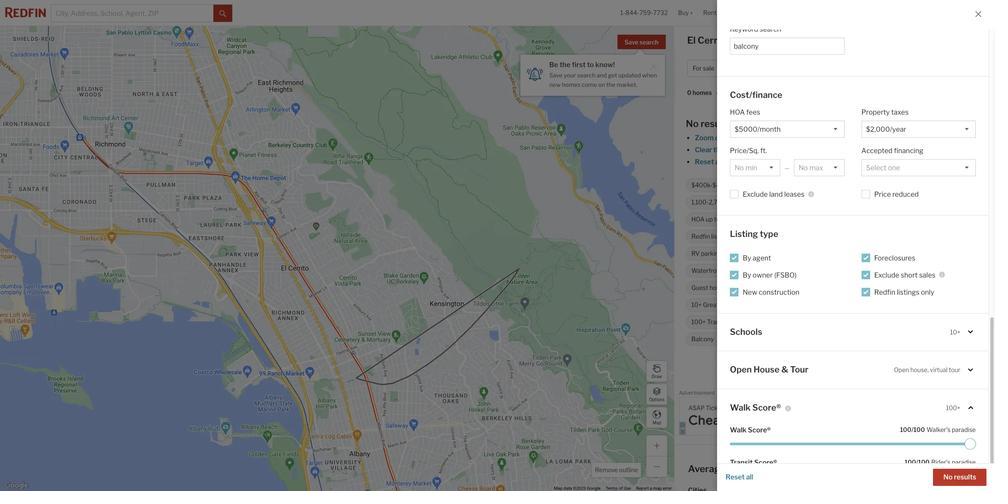 Task type: locate. For each thing, give the bounding box(es) containing it.
no results inside no results button
[[944, 473, 977, 481]]

rv parking
[[692, 250, 722, 257]]

1 vertical spatial save
[[550, 72, 563, 79]]

1 horizontal spatial homes
[[693, 89, 712, 96]]

report a map error
[[636, 486, 672, 491]]

save search
[[625, 39, 659, 46]]

ad
[[986, 391, 991, 396]]

0 horizontal spatial the
[[560, 61, 571, 69]]

1 horizontal spatial ft.
[[761, 147, 767, 155]]

844-
[[626, 9, 640, 16]]

homes right 0 at the top of page
[[693, 89, 712, 96]]

save down 844-
[[625, 39, 639, 46]]

el
[[687, 35, 696, 46], [807, 463, 815, 474]]

0 horizontal spatial homes
[[562, 81, 581, 88]]

for sale button
[[687, 60, 731, 77]]

leases
[[785, 190, 805, 199]]

all
[[716, 158, 723, 166], [746, 473, 754, 481]]

list box down financing
[[862, 159, 976, 176]]

save inside button
[[625, 39, 639, 46]]

1 by from the top
[[743, 254, 752, 262]]

out
[[715, 134, 726, 142]]

no results button
[[934, 469, 987, 486]]

map left data
[[554, 486, 563, 491]]

pets allowed
[[797, 267, 833, 274]]

only left remove redfin listings only image
[[733, 233, 744, 240]]

exclude short sales down reduced
[[899, 216, 952, 223]]

0 horizontal spatial property
[[787, 216, 812, 223]]

score®
[[753, 402, 781, 413], [748, 426, 771, 434], [755, 459, 777, 467]]

1 horizontal spatial no results
[[944, 473, 977, 481]]

0 horizontal spatial map
[[554, 486, 563, 491]]

ca
[[734, 35, 747, 46], [853, 463, 867, 474]]

1 horizontal spatial report
[[972, 391, 985, 396]]

1 vertical spatial walk score®
[[730, 426, 771, 434]]

0 vertical spatial no results
[[686, 118, 732, 129]]

results up out
[[701, 118, 732, 129]]

listing
[[730, 229, 758, 239]]

no results up zoom out button
[[686, 118, 732, 129]]

data
[[564, 486, 572, 491]]

10+ up tour
[[951, 328, 961, 336]]

0 horizontal spatial of
[[619, 486, 623, 491]]

0 vertical spatial only
[[733, 233, 744, 240]]

0 vertical spatial short
[[922, 216, 936, 223]]

get
[[608, 72, 617, 79]]

2,750
[[709, 199, 726, 206]]

1 vertical spatial short
[[901, 271, 918, 279]]

house
[[754, 364, 780, 375]]

0 vertical spatial property
[[862, 108, 890, 116]]

remove outline button
[[592, 463, 641, 477]]

open for open house & tour
[[730, 364, 752, 375]]

0 vertical spatial hoa
[[730, 108, 745, 116]]

0 vertical spatial save
[[625, 39, 639, 46]]

to left see
[[857, 158, 864, 166]]

reduced
[[893, 190, 919, 199]]

0 horizontal spatial save
[[550, 72, 563, 79]]

1 horizontal spatial open
[[894, 366, 910, 374]]

100 /100 rider's paradise
[[905, 459, 976, 466]]

1 horizontal spatial property
[[862, 108, 890, 116]]

0 horizontal spatial your
[[564, 72, 576, 79]]

cerrito, right near
[[817, 463, 851, 474]]

property
[[862, 108, 890, 116], [787, 216, 812, 223]]

cerrito, up sale
[[698, 35, 732, 46]]

by up have
[[743, 254, 752, 262]]

2 vertical spatial homes
[[896, 158, 918, 166]]

0 homes •
[[687, 89, 718, 97]]

e.g. office, balcony, modern text field
[[734, 42, 841, 50]]

0 vertical spatial score®
[[753, 402, 781, 413]]

ft. up remove
[[761, 147, 767, 155]]

2 walk from the top
[[730, 426, 747, 434]]

or
[[745, 158, 752, 166]]

1 horizontal spatial up
[[823, 216, 830, 223]]

main
[[920, 250, 934, 257]]

your inside zoom out clear the map boundary reset all filters or remove one of your filters below to see more homes
[[801, 158, 815, 166]]

paradise right walker's
[[952, 426, 976, 433]]

100+
[[692, 318, 706, 326], [946, 404, 961, 411]]

1 vertical spatial no
[[944, 473, 953, 481]]

2 vertical spatial score®
[[755, 459, 777, 467]]

recommended
[[738, 89, 781, 96]]

foreclosures
[[875, 254, 916, 262]]

hoa left fees
[[730, 108, 745, 116]]

0 vertical spatial sales
[[938, 216, 952, 223]]

el up for
[[687, 35, 696, 46]]

hoa fees
[[730, 108, 761, 116]]

open left house,
[[894, 366, 910, 374]]

100+ up balcony
[[692, 318, 706, 326]]

0 vertical spatial results
[[701, 118, 732, 129]]

10+ down guest
[[692, 301, 702, 309]]

list box for accepted financing
[[862, 159, 976, 176]]

0 vertical spatial reset
[[695, 158, 714, 166]]

1 horizontal spatial home
[[814, 284, 830, 291]]

the down get
[[607, 81, 616, 88]]

new
[[550, 81, 561, 88]]

home for accessible
[[885, 284, 901, 291]]

keyword search
[[730, 25, 781, 33]]

0 vertical spatial cerrito,
[[698, 35, 732, 46]]

exclude up accessible home
[[875, 271, 900, 279]]

sale
[[703, 65, 715, 72]]

score® down house
[[753, 402, 781, 413]]

list box for hoa fees
[[730, 121, 845, 138]]

1 vertical spatial 10+
[[951, 328, 961, 336]]

0 horizontal spatial results
[[701, 118, 732, 129]]

near
[[785, 463, 805, 474]]

0 horizontal spatial ft.
[[736, 199, 742, 206]]

1 horizontal spatial sales
[[938, 216, 952, 223]]

0 horizontal spatial el
[[687, 35, 696, 46]]

report
[[972, 391, 985, 396], [636, 486, 649, 491]]

hoa up to $5,000/month
[[692, 216, 763, 223]]

the up reset all filters "button"
[[714, 146, 724, 154]]

save inside save your search and get updated when new homes come on the market.
[[550, 72, 563, 79]]

None range field
[[730, 439, 976, 450], [730, 471, 976, 482], [730, 439, 976, 450], [730, 471, 976, 482]]

1 horizontal spatial only
[[921, 288, 935, 296]]

0 horizontal spatial 10+
[[692, 301, 702, 309]]

1 horizontal spatial 10+
[[951, 328, 961, 336]]

0 vertical spatial paradise
[[952, 426, 976, 433]]

home for green
[[814, 284, 830, 291]]

land
[[770, 190, 783, 199]]

1 vertical spatial of
[[619, 486, 623, 491]]

short up main
[[922, 216, 936, 223]]

/100 left rider's
[[917, 459, 930, 466]]

open
[[730, 364, 752, 375], [894, 366, 910, 374]]

©2023
[[573, 486, 586, 491]]

1 horizontal spatial map
[[726, 146, 740, 154]]

search
[[760, 25, 781, 33], [640, 39, 659, 46], [578, 72, 596, 79]]

1 walk score® from the top
[[730, 402, 781, 413]]

0 horizontal spatial hoa
[[692, 216, 705, 223]]

0 horizontal spatial no
[[686, 118, 699, 129]]

score® up transit score®
[[748, 426, 771, 434]]

0 horizontal spatial all
[[716, 158, 723, 166]]

property taxes
[[862, 108, 909, 116]]

score® left near
[[755, 459, 777, 467]]

all inside zoom out clear the map boundary reset all filters or remove one of your filters below to see more homes
[[716, 158, 723, 166]]

1 vertical spatial redfin
[[875, 288, 896, 296]]

remove guest house image
[[731, 285, 736, 290]]

0 horizontal spatial listings
[[711, 233, 731, 240]]

pets
[[797, 267, 810, 274]]

score® for walk
[[748, 426, 771, 434]]

filters down 'clear the map boundary' button
[[724, 158, 743, 166]]

results down 100 /100 rider's paradise
[[954, 473, 977, 481]]

map for map data ©2023 google
[[554, 486, 563, 491]]

transit down greatschools
[[707, 318, 727, 326]]

report ad
[[972, 391, 991, 396]]

2 vertical spatial exclude
[[875, 271, 900, 279]]

property for property taxes
[[862, 108, 890, 116]]

—
[[785, 164, 790, 172]]

0 vertical spatial 100+
[[692, 318, 706, 326]]

walk score® up transit score®
[[730, 426, 771, 434]]

list box up one
[[730, 121, 845, 138]]

100+ for 100+
[[946, 404, 961, 411]]

only right remove accessible home image
[[921, 288, 935, 296]]

•
[[716, 90, 718, 97]]

0 horizontal spatial redfin listings only
[[692, 233, 744, 240]]

home left remove accessible home image
[[885, 284, 901, 291]]

exclude short sales up remove accessible home image
[[875, 271, 936, 279]]

short
[[922, 216, 936, 223], [901, 271, 918, 279]]

hoa down 1,100- at right top
[[692, 216, 705, 223]]

property down soon,
[[787, 216, 812, 223]]

listings down hoa up to $5,000/month
[[711, 233, 731, 240]]

on down and
[[599, 81, 605, 88]]

property tax up to $2,000/year
[[787, 216, 874, 223]]

report for report ad
[[972, 391, 985, 396]]

2 horizontal spatial home
[[885, 284, 901, 291]]

redfin up 'rv'
[[692, 233, 710, 240]]

search inside save your search and get updated when new homes come on the market.
[[578, 72, 596, 79]]

walk score® down house
[[730, 402, 781, 413]]

accepted financing
[[862, 147, 924, 155]]

construction
[[759, 288, 800, 296]]

accessible
[[853, 284, 883, 291]]

redfin right house
[[786, 365, 807, 373]]

0 horizontal spatial filters
[[724, 158, 743, 166]]

remove accessible home image
[[905, 285, 910, 290]]

your down first
[[564, 72, 576, 79]]

listing type
[[730, 229, 779, 239]]

0 horizontal spatial up
[[706, 216, 713, 223]]

0 vertical spatial on
[[599, 81, 605, 88]]

1 vertical spatial transit
[[730, 459, 753, 467]]

0 vertical spatial of
[[793, 158, 799, 166]]

1 vertical spatial hoa
[[692, 216, 705, 223]]

0 vertical spatial 10+
[[692, 301, 702, 309]]

1 vertical spatial map
[[554, 486, 563, 491]]

heading
[[688, 486, 982, 491]]

1 vertical spatial homes
[[693, 89, 712, 96]]

redfin link
[[786, 365, 807, 373]]

homes down financing
[[896, 158, 918, 166]]

open left house
[[730, 364, 752, 375]]

map down "options"
[[653, 420, 661, 425]]

of right —
[[793, 158, 799, 166]]

search up homes
[[760, 25, 781, 33]]

1 horizontal spatial filters
[[816, 158, 835, 166]]

ft. right "sq."
[[736, 199, 742, 206]]

your inside save your search and get updated when new homes come on the market.
[[564, 72, 576, 79]]

0 horizontal spatial search
[[578, 72, 596, 79]]

map
[[653, 420, 661, 425], [554, 486, 563, 491]]

0 vertical spatial 100
[[900, 426, 912, 433]]

2 horizontal spatial homes
[[896, 158, 918, 166]]

list box
[[730, 121, 845, 138], [862, 121, 976, 138], [730, 159, 781, 176], [794, 159, 845, 176], [862, 159, 976, 176]]

your right —
[[801, 158, 815, 166]]

1 vertical spatial results
[[954, 473, 977, 481]]

2 paradise from the top
[[952, 459, 976, 466]]

exclude left the land
[[743, 190, 768, 199]]

0 vertical spatial listings
[[711, 233, 731, 240]]

0 vertical spatial all
[[716, 158, 723, 166]]

1 horizontal spatial save
[[625, 39, 639, 46]]

100 left walker's
[[900, 426, 912, 433]]

air conditioning
[[746, 250, 790, 257]]

homes inside save your search and get updated when new homes come on the market.
[[562, 81, 581, 88]]

by left owner
[[743, 271, 752, 279]]

open house & tour
[[730, 364, 809, 375]]

1 horizontal spatial all
[[746, 473, 754, 481]]

open for open house, virtual tour
[[894, 366, 910, 374]]

list box up financing
[[862, 121, 976, 138]]

search for keyword search
[[760, 25, 781, 33]]

1 vertical spatial 100
[[905, 459, 917, 466]]

on left main
[[912, 250, 919, 257]]

redfin listings only up parking
[[692, 233, 744, 240]]

report for report a map error
[[636, 486, 649, 491]]

0 vertical spatial exclude short sales
[[899, 216, 952, 223]]

by
[[743, 254, 752, 262], [743, 271, 752, 279]]

transit up the 'reset all'
[[730, 459, 753, 467]]

reset down transit score®
[[726, 473, 745, 481]]

save up new
[[550, 72, 563, 79]]

1 vertical spatial report
[[636, 486, 649, 491]]

filters left below
[[816, 158, 835, 166]]

100+ up walker's
[[946, 404, 961, 411]]

1 paradise from the top
[[952, 426, 976, 433]]

new construction
[[743, 288, 800, 296]]

0 vertical spatial the
[[560, 61, 571, 69]]

el right near
[[807, 463, 815, 474]]

remove rv parking image
[[727, 251, 732, 256]]

0 vertical spatial walk
[[730, 402, 751, 413]]

1 vertical spatial your
[[801, 158, 815, 166]]

of left use
[[619, 486, 623, 491]]

agent
[[753, 254, 771, 262]]

remove
[[753, 158, 778, 166]]

bedroom
[[885, 250, 911, 257]]

759-
[[640, 9, 653, 16]]

to inside dialog
[[587, 61, 594, 69]]

0 vertical spatial ca
[[734, 35, 747, 46]]

1 horizontal spatial the
[[607, 81, 616, 88]]

0 vertical spatial by
[[743, 254, 752, 262]]

save
[[625, 39, 639, 46], [550, 72, 563, 79]]

no down rider's
[[944, 473, 953, 481]]

on
[[599, 81, 605, 88], [912, 250, 919, 257]]

redfin down washer/dryer hookup
[[875, 288, 896, 296]]

up right tax
[[823, 216, 830, 223]]

1 horizontal spatial search
[[640, 39, 659, 46]]

error
[[663, 486, 672, 491]]

listings down 'hookup'
[[897, 288, 920, 296]]

100 left rider's
[[905, 459, 917, 466]]

1 vertical spatial 100+
[[946, 404, 961, 411]]

2 by from the top
[[743, 271, 752, 279]]

map down out
[[726, 146, 740, 154]]

homes inside zoom out clear the map boundary reset all filters or remove one of your filters below to see more homes
[[896, 158, 918, 166]]

no inside no results button
[[944, 473, 953, 481]]

no up zoom
[[686, 118, 699, 129]]

zoom
[[695, 134, 714, 142]]

home down allowed
[[814, 284, 830, 291]]

report left ad
[[972, 391, 985, 396]]

to right first
[[587, 61, 594, 69]]

property left taxes
[[862, 108, 890, 116]]

exclude
[[743, 190, 768, 199], [899, 216, 920, 223], [875, 271, 900, 279]]

homes right new
[[562, 81, 581, 88]]

report inside button
[[972, 391, 985, 396]]

cerrito,
[[698, 35, 732, 46], [817, 463, 851, 474]]

report left a
[[636, 486, 649, 491]]

conditioning
[[755, 250, 790, 257]]

the right be
[[560, 61, 571, 69]]

1 vertical spatial property
[[787, 216, 812, 223]]

paradise up no results button
[[952, 459, 976, 466]]

score® for transit
[[755, 459, 777, 467]]

green home
[[796, 284, 830, 291]]

0 horizontal spatial sales
[[920, 271, 936, 279]]

results
[[701, 118, 732, 129], [954, 473, 977, 481]]

0 vertical spatial map
[[653, 420, 661, 425]]

home left prices
[[728, 463, 753, 474]]

map inside map button
[[653, 420, 661, 425]]

1 vertical spatial paradise
[[952, 459, 976, 466]]

submit search image
[[219, 10, 226, 17]]

remove have view image
[[779, 268, 784, 273]]

1 horizontal spatial map
[[653, 420, 661, 425]]

search down 759- at the top of the page
[[640, 39, 659, 46]]

all inside button
[[746, 473, 754, 481]]

1 vertical spatial on
[[912, 250, 919, 257]]

accessible home
[[853, 284, 901, 291]]

/100 for walk score®
[[912, 426, 925, 433]]

map right a
[[654, 486, 662, 491]]

reset down clear
[[695, 158, 714, 166]]

for
[[783, 35, 796, 46]]

100
[[900, 426, 912, 433], [905, 459, 917, 466]]

short up remove accessible home image
[[901, 271, 918, 279]]

save for save your search and get updated when new homes come on the market.
[[550, 72, 563, 79]]

1 vertical spatial no results
[[944, 473, 977, 481]]

all down transit score®
[[746, 473, 754, 481]]

redfin listings only down 'hookup'
[[875, 288, 935, 296]]

City, Address, School, Agent, ZIP search field
[[51, 5, 213, 22]]

when
[[642, 72, 657, 79]]

2 up from the left
[[823, 216, 830, 223]]

to down 2,750
[[714, 216, 720, 223]]

100+ transit score
[[692, 318, 744, 326]]

your
[[564, 72, 576, 79], [801, 158, 815, 166]]

exclude down reduced
[[899, 216, 920, 223]]

search up come at the top right of the page
[[578, 72, 596, 79]]

map region
[[0, 0, 678, 491]]

0 vertical spatial report
[[972, 391, 985, 396]]

2 vertical spatial redfin
[[786, 365, 807, 373]]

1 vertical spatial reset
[[726, 473, 745, 481]]

/100 left walker's
[[912, 426, 925, 433]]

1 horizontal spatial on
[[912, 250, 919, 257]]

to
[[587, 61, 594, 69], [857, 158, 864, 166], [714, 216, 720, 223], [831, 216, 837, 223]]

draw
[[652, 374, 662, 379]]

all down 'clear the map boundary' button
[[716, 158, 723, 166]]

10+ for 10+
[[951, 328, 961, 336]]

no results down rider's
[[944, 473, 977, 481]]

up down 1,100-2,750 sq. ft.
[[706, 216, 713, 223]]

1 horizontal spatial ca
[[853, 463, 867, 474]]

transit score®
[[730, 459, 777, 467]]

google
[[587, 486, 601, 491]]

prices
[[755, 463, 783, 474]]

search inside button
[[640, 39, 659, 46]]

0 vertical spatial walk score®
[[730, 402, 781, 413]]

guest
[[692, 284, 709, 291]]



Task type: vqa. For each thing, say whether or not it's contained in the screenshot.
'all'
yes



Task type: describe. For each thing, give the bounding box(es) containing it.
save your search and get updated when new homes come on the market.
[[550, 72, 657, 88]]

type
[[760, 229, 779, 239]]

boundary
[[741, 146, 772, 154]]

100+ for 100+ transit score
[[692, 318, 706, 326]]

1-844-759-7732 link
[[621, 9, 668, 16]]

1-844-759-7732
[[621, 9, 668, 16]]

clear the map boundary button
[[695, 146, 772, 154]]

parking
[[701, 250, 722, 257]]

ad region
[[679, 397, 991, 435]]

list box for property taxes
[[862, 121, 976, 138]]

soon,
[[789, 199, 804, 206]]

remove washer/dryer hookup image
[[922, 268, 927, 273]]

new
[[743, 288, 758, 296]]

terms of use link
[[606, 486, 631, 491]]

use
[[624, 486, 631, 491]]

10+ for 10+ greatschools rating
[[692, 301, 702, 309]]

rider's
[[932, 459, 951, 466]]

view
[[762, 267, 775, 274]]

financing
[[894, 147, 924, 155]]

fees
[[747, 108, 761, 116]]

owner
[[753, 271, 773, 279]]

100 for walk score®
[[900, 426, 912, 433]]

washer/dryer hookup
[[856, 267, 917, 274]]

keyword
[[730, 25, 759, 33]]

remove waterfront image
[[727, 268, 732, 273]]

washer/dryer
[[856, 267, 894, 274]]

rv
[[692, 250, 700, 257]]

list box right —
[[794, 159, 845, 176]]

paradise for walk score®
[[952, 426, 976, 433]]

reset inside button
[[726, 473, 745, 481]]

1 vertical spatial exclude
[[899, 216, 920, 223]]

virtual
[[930, 366, 948, 374]]

2 filters from the left
[[816, 158, 835, 166]]

tax
[[813, 216, 822, 223]]

average home prices near el cerrito, ca
[[688, 463, 867, 474]]

$400k-$4.5m
[[692, 182, 731, 189]]

paradise for transit score®
[[952, 459, 976, 466]]

google image
[[2, 480, 30, 491]]

$4.5m
[[713, 182, 731, 189]]

exclude land leases
[[743, 190, 805, 199]]

price reduced
[[875, 190, 919, 199]]

be the first to know! dialog
[[520, 50, 665, 96]]

by for by agent
[[743, 254, 752, 262]]

sale
[[798, 35, 817, 46]]

coming
[[766, 199, 788, 206]]

primary
[[862, 250, 884, 257]]

have view
[[746, 267, 775, 274]]

house,
[[911, 366, 929, 374]]

taxes
[[892, 108, 909, 116]]

primary bedroom on main
[[862, 250, 934, 257]]

1 vertical spatial ft.
[[736, 199, 742, 206]]

accepted
[[862, 147, 893, 155]]

0 vertical spatial el
[[687, 35, 696, 46]]

more
[[878, 158, 895, 166]]

0 vertical spatial no
[[686, 118, 699, 129]]

property for property tax up to $2,000/year
[[787, 216, 812, 223]]

remove redfin listings only image
[[749, 234, 754, 239]]

results inside button
[[954, 473, 977, 481]]

1 horizontal spatial listings
[[897, 288, 920, 296]]

map for map
[[653, 420, 661, 425]]

1 walk from the top
[[730, 402, 751, 413]]

for
[[693, 65, 702, 72]]

recommended button
[[737, 89, 788, 97]]

report a map error link
[[636, 486, 672, 491]]

contract/pending
[[823, 199, 872, 206]]

one
[[779, 158, 791, 166]]

cost/finance
[[730, 90, 783, 100]]

price/sq.
[[730, 147, 759, 155]]

reset inside zoom out clear the map boundary reset all filters or remove one of your filters below to see more homes
[[695, 158, 714, 166]]

hoa for hoa up to $5,000/month
[[692, 216, 705, 223]]

to right tax
[[831, 216, 837, 223]]

10+ greatschools rating
[[692, 301, 759, 309]]

hookup
[[896, 267, 917, 274]]

remove outline
[[595, 466, 638, 474]]

save for save search
[[625, 39, 639, 46]]

$2,000/year
[[839, 216, 874, 223]]

0 horizontal spatial ca
[[734, 35, 747, 46]]

average
[[688, 463, 726, 474]]

100 /100 walker's paradise
[[900, 426, 976, 433]]

1 horizontal spatial short
[[922, 216, 936, 223]]

zoom out button
[[695, 134, 727, 142]]

the inside zoom out clear the map boundary reset all filters or remove one of your filters below to see more homes
[[714, 146, 724, 154]]

1 vertical spatial ca
[[853, 463, 867, 474]]

be
[[550, 61, 558, 69]]

sort :
[[723, 89, 737, 96]]

1 filters from the left
[[724, 158, 743, 166]]

first
[[572, 61, 586, 69]]

0 vertical spatial transit
[[707, 318, 727, 326]]

greatschools
[[703, 301, 741, 309]]

0 vertical spatial exclude
[[743, 190, 768, 199]]

list box down boundary
[[730, 159, 781, 176]]

have
[[746, 267, 760, 274]]

advertisement
[[679, 390, 715, 396]]

on inside save your search and get updated when new homes come on the market.
[[599, 81, 605, 88]]

search for save search
[[640, 39, 659, 46]]

hoa for hoa fees
[[730, 108, 745, 116]]

1 vertical spatial exclude short sales
[[875, 271, 936, 279]]

homes inside 0 homes •
[[693, 89, 712, 96]]

$400k-
[[692, 182, 713, 189]]

house
[[710, 284, 727, 291]]

2 walk score® from the top
[[730, 426, 771, 434]]

&
[[782, 364, 789, 375]]

0 horizontal spatial cerrito,
[[698, 35, 732, 46]]

terms of use
[[606, 486, 631, 491]]

price
[[875, 190, 891, 199]]

(fsbo)
[[775, 271, 797, 279]]

0 horizontal spatial redfin
[[692, 233, 710, 240]]

/100 for transit score®
[[917, 459, 930, 466]]

of inside zoom out clear the map boundary reset all filters or remove one of your filters below to see more homes
[[793, 158, 799, 166]]

0 horizontal spatial only
[[733, 233, 744, 240]]

100 for transit score®
[[905, 459, 917, 466]]

fixer-
[[768, 233, 784, 240]]

1 up from the left
[[706, 216, 713, 223]]

reset all filters button
[[695, 158, 744, 166]]

map button
[[646, 407, 668, 428]]

homes
[[749, 35, 781, 46]]

1 horizontal spatial redfin listings only
[[875, 288, 935, 296]]

1,100-
[[692, 199, 709, 206]]

rating
[[743, 301, 759, 309]]

save search button
[[618, 35, 666, 49]]

remove elevator image
[[777, 285, 782, 290]]

map data ©2023 google
[[554, 486, 601, 491]]

by for by owner (fsbo)
[[743, 271, 752, 279]]

be the first to know!
[[550, 61, 615, 69]]

to inside zoom out clear the map boundary reset all filters or remove one of your filters below to see more homes
[[857, 158, 864, 166]]

sort
[[723, 89, 735, 96]]

1 horizontal spatial cerrito,
[[817, 463, 851, 474]]

report ad button
[[972, 391, 991, 398]]

clear
[[695, 146, 712, 154]]

2 horizontal spatial redfin
[[875, 288, 896, 296]]

balcony
[[692, 336, 714, 343]]

map inside zoom out clear the map boundary reset all filters or remove one of your filters below to see more homes
[[726, 146, 740, 154]]

el cerrito, ca homes for sale
[[687, 35, 817, 46]]

the inside save your search and get updated when new homes come on the market.
[[607, 81, 616, 88]]

0 vertical spatial ft.
[[761, 147, 767, 155]]

0 horizontal spatial short
[[901, 271, 918, 279]]

1 vertical spatial sales
[[920, 271, 936, 279]]

1 vertical spatial map
[[654, 486, 662, 491]]

home for average
[[728, 463, 753, 474]]

remove
[[595, 466, 618, 474]]

1 vertical spatial el
[[807, 463, 815, 474]]



